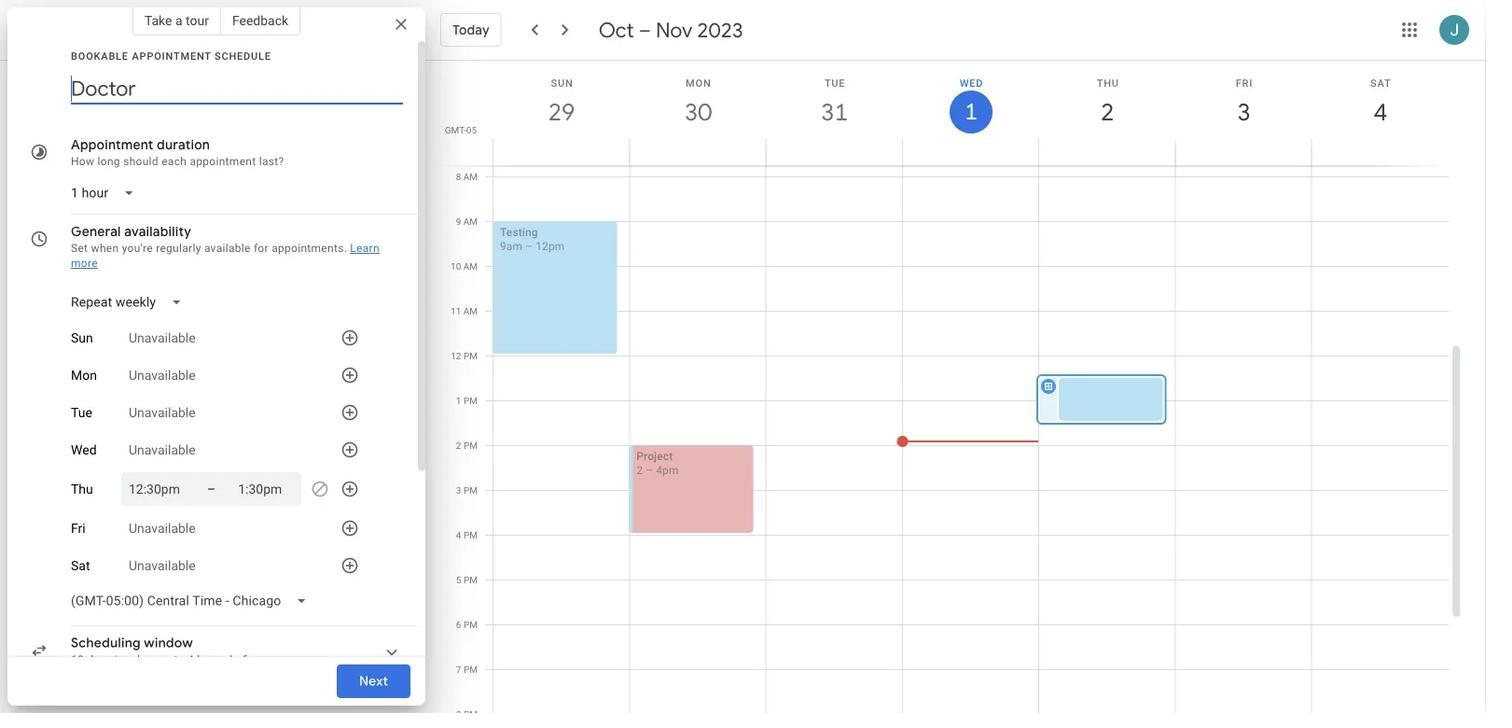 Task type: vqa. For each thing, say whether or not it's contained in the screenshot.
05
yes



Task type: describe. For each thing, give the bounding box(es) containing it.
gmt-
[[445, 124, 467, 135]]

when
[[91, 242, 119, 255]]

8 am
[[456, 171, 478, 182]]

1 vertical spatial 3
[[456, 485, 462, 496]]

sat 4
[[1371, 77, 1392, 127]]

mon for mon
[[71, 368, 97, 383]]

learn more link
[[71, 242, 380, 270]]

bookable
[[71, 50, 129, 62]]

today button
[[441, 7, 502, 52]]

bookable appointment schedule
[[71, 50, 271, 62]]

wed for wed
[[71, 442, 97, 458]]

5
[[456, 575, 462, 586]]

8
[[456, 171, 461, 182]]

last?
[[259, 155, 284, 168]]

29
[[547, 97, 574, 127]]

9 am
[[456, 216, 478, 227]]

each
[[162, 155, 187, 168]]

duration
[[157, 136, 210, 153]]

– inside testing 9am – 12pm
[[526, 240, 533, 253]]

learn more
[[71, 242, 380, 270]]

to
[[174, 653, 185, 666]]

sun 29
[[547, 77, 574, 127]]

how
[[71, 155, 95, 168]]

wednesday, november 1, today element
[[950, 91, 993, 133]]

unavailable for sat
[[129, 558, 196, 573]]

3 column header
[[1176, 61, 1313, 166]]

11 am
[[451, 306, 478, 317]]

Add title text field
[[71, 75, 403, 103]]

tuesday, october 31 element
[[814, 91, 857, 133]]

4 inside scheduling window 60 days in advance to 4 hours before
[[188, 653, 194, 666]]

set when you're regularly available for appointments.
[[71, 242, 347, 255]]

fri 3
[[1237, 77, 1254, 127]]

2 for 2 – 4pm
[[637, 464, 643, 477]]

fri for fri 3
[[1237, 77, 1254, 89]]

4 pm
[[456, 530, 478, 541]]

am for 9 am
[[464, 216, 478, 227]]

1 column header
[[902, 61, 1040, 166]]

5 pm
[[456, 575, 478, 586]]

31 column header
[[766, 61, 903, 166]]

30
[[684, 97, 711, 127]]

Start time on Thursdays text field
[[129, 478, 185, 500]]

in
[[115, 653, 124, 666]]

monday, october 30 element
[[677, 91, 720, 133]]

learn
[[350, 242, 380, 255]]

feedback button
[[221, 6, 301, 35]]

am for 8 am
[[464, 171, 478, 182]]

testing 9am – 12pm
[[500, 226, 565, 253]]

4 inside sat 4
[[1373, 97, 1387, 127]]

project
[[637, 450, 673, 463]]

pm for 4 pm
[[464, 530, 478, 541]]

gmt-05
[[445, 124, 477, 135]]

thu for thu 2
[[1097, 77, 1120, 89]]

sat for sat 4
[[1371, 77, 1392, 89]]

9
[[456, 216, 461, 227]]

sun for sun
[[71, 330, 93, 346]]

scheduling
[[71, 635, 141, 652]]

60
[[71, 653, 84, 666]]

6
[[456, 619, 462, 631]]

oct – nov 2023
[[599, 17, 743, 43]]

12
[[451, 351, 462, 362]]

– right start time on thursdays text box
[[207, 481, 216, 497]]

End time on Thursdays text field
[[238, 478, 294, 500]]

wed 1
[[960, 77, 984, 126]]

31
[[821, 97, 847, 127]]

feedback
[[232, 13, 289, 28]]

tue 31
[[821, 77, 847, 127]]

1 inside wed 1
[[964, 97, 977, 126]]

wed for wed 1
[[960, 77, 984, 89]]

unavailable for fri
[[129, 521, 196, 536]]

pm for 3 pm
[[464, 485, 478, 496]]

appointment
[[190, 155, 256, 168]]

nov
[[656, 17, 693, 43]]

general
[[71, 223, 121, 240]]

12 pm
[[451, 351, 478, 362]]

mon for mon 30
[[686, 77, 712, 89]]

project 2 – 4pm
[[637, 450, 679, 477]]

a
[[175, 13, 183, 28]]

for
[[254, 242, 269, 255]]

unavailable for sun
[[129, 330, 196, 346]]



Task type: locate. For each thing, give the bounding box(es) containing it.
– inside project 2 – 4pm
[[646, 464, 654, 477]]

sat up saturday, november 4 element
[[1371, 77, 1392, 89]]

4 pm from the top
[[464, 485, 478, 496]]

05
[[466, 124, 477, 135]]

7
[[456, 664, 462, 675]]

next
[[359, 673, 388, 690]]

window
[[144, 635, 193, 652]]

4
[[1373, 97, 1387, 127], [456, 530, 462, 541], [188, 653, 194, 666]]

1 horizontal spatial sun
[[551, 77, 574, 89]]

long
[[98, 155, 120, 168]]

grid containing 29
[[433, 61, 1465, 713]]

2 am from the top
[[464, 216, 478, 227]]

appointment
[[132, 50, 211, 62]]

pm right 6
[[464, 619, 478, 631]]

4 am from the top
[[464, 306, 478, 317]]

– right oct on the top of page
[[639, 17, 651, 43]]

2 unavailable from the top
[[129, 368, 196, 383]]

am for 10 am
[[464, 261, 478, 272]]

1 horizontal spatial 4
[[456, 530, 462, 541]]

0 horizontal spatial 1
[[456, 395, 462, 407]]

1 horizontal spatial wed
[[960, 77, 984, 89]]

0 horizontal spatial thu
[[71, 481, 93, 497]]

unavailable
[[129, 330, 196, 346], [129, 368, 196, 383], [129, 405, 196, 420], [129, 442, 196, 458], [129, 521, 196, 536], [129, 558, 196, 573]]

sun up sunday, october 29 element
[[551, 77, 574, 89]]

0 horizontal spatial mon
[[71, 368, 97, 383]]

wed inside 1 column header
[[960, 77, 984, 89]]

available
[[204, 242, 251, 255]]

pm down 3 pm
[[464, 530, 478, 541]]

hours
[[197, 653, 227, 666]]

wed
[[960, 77, 984, 89], [71, 442, 97, 458]]

2 pm
[[456, 440, 478, 451]]

2 horizontal spatial 4
[[1373, 97, 1387, 127]]

1 pm from the top
[[464, 351, 478, 362]]

1 vertical spatial 2
[[456, 440, 462, 451]]

0 horizontal spatial 4
[[188, 653, 194, 666]]

7 pm from the top
[[464, 619, 478, 631]]

tue
[[825, 77, 846, 89], [71, 405, 92, 420]]

0 vertical spatial wed
[[960, 77, 984, 89]]

take a tour
[[145, 13, 209, 28]]

8 pm from the top
[[464, 664, 478, 675]]

take
[[145, 13, 172, 28]]

unavailable for tue
[[129, 405, 196, 420]]

2 vertical spatial 4
[[188, 653, 194, 666]]

set
[[71, 242, 88, 255]]

1
[[964, 97, 977, 126], [456, 395, 462, 407]]

am right 11
[[464, 306, 478, 317]]

0 vertical spatial 1
[[964, 97, 977, 126]]

0 vertical spatial sun
[[551, 77, 574, 89]]

3
[[1237, 97, 1250, 127], [456, 485, 462, 496]]

pm down 1 pm
[[464, 440, 478, 451]]

sat
[[1371, 77, 1392, 89], [71, 558, 90, 573]]

pm for 5 pm
[[464, 575, 478, 586]]

unavailable for wed
[[129, 442, 196, 458]]

4 column header
[[1312, 61, 1450, 166]]

appointment duration how long should each appointment last?
[[71, 136, 284, 168]]

days
[[87, 653, 112, 666]]

2 column header
[[1039, 61, 1177, 166]]

–
[[639, 17, 651, 43], [526, 240, 533, 253], [646, 464, 654, 477], [207, 481, 216, 497]]

more
[[71, 257, 98, 270]]

sun inside sun 29
[[551, 77, 574, 89]]

regularly
[[156, 242, 201, 255]]

take a tour button
[[132, 6, 221, 35]]

you're
[[122, 242, 153, 255]]

saturday, november 4 element
[[1360, 91, 1403, 133]]

thu
[[1097, 77, 1120, 89], [71, 481, 93, 497]]

0 vertical spatial thu
[[1097, 77, 1120, 89]]

pm right 7
[[464, 664, 478, 675]]

fri inside 3 column header
[[1237, 77, 1254, 89]]

tour
[[186, 13, 209, 28]]

10 am
[[451, 261, 478, 272]]

2023
[[698, 17, 743, 43]]

scheduling window 60 days in advance to 4 hours before
[[71, 635, 264, 666]]

0 horizontal spatial 3
[[456, 485, 462, 496]]

friday, november 3 element
[[1223, 91, 1266, 133]]

0 vertical spatial fri
[[1237, 77, 1254, 89]]

0 vertical spatial mon
[[686, 77, 712, 89]]

1 vertical spatial sun
[[71, 330, 93, 346]]

5 unavailable from the top
[[129, 521, 196, 536]]

1 horizontal spatial thu
[[1097, 77, 1120, 89]]

pm for 12 pm
[[464, 351, 478, 362]]

None field
[[63, 176, 150, 210], [63, 286, 197, 319], [63, 584, 322, 618], [63, 176, 150, 210], [63, 286, 197, 319], [63, 584, 322, 618]]

1 unavailable from the top
[[129, 330, 196, 346]]

sunday, october 29 element
[[541, 91, 584, 133]]

30 column header
[[629, 61, 767, 166]]

0 vertical spatial 3
[[1237, 97, 1250, 127]]

2 pm from the top
[[464, 395, 478, 407]]

0 horizontal spatial sat
[[71, 558, 90, 573]]

1 vertical spatial fri
[[71, 521, 86, 536]]

pm for 6 pm
[[464, 619, 478, 631]]

0 vertical spatial tue
[[825, 77, 846, 89]]

appointment
[[71, 136, 154, 153]]

1 vertical spatial 1
[[456, 395, 462, 407]]

4 unavailable from the top
[[129, 442, 196, 458]]

1 am from the top
[[464, 171, 478, 182]]

2 for 2
[[1100, 97, 1114, 127]]

pm for 7 pm
[[464, 664, 478, 675]]

1 vertical spatial mon
[[71, 368, 97, 383]]

unavailable all day image
[[305, 474, 335, 504]]

appointments.
[[272, 242, 347, 255]]

pm up 2 pm
[[464, 395, 478, 407]]

6 unavailable from the top
[[129, 558, 196, 573]]

mon
[[686, 77, 712, 89], [71, 368, 97, 383]]

mon 30
[[684, 77, 712, 127]]

oct
[[599, 17, 634, 43]]

2 inside thu 2
[[1100, 97, 1114, 127]]

1 vertical spatial wed
[[71, 442, 97, 458]]

0 vertical spatial 2
[[1100, 97, 1114, 127]]

1 horizontal spatial mon
[[686, 77, 712, 89]]

– down testing
[[526, 240, 533, 253]]

0 horizontal spatial tue
[[71, 405, 92, 420]]

3 pm from the top
[[464, 440, 478, 451]]

4pm
[[656, 464, 679, 477]]

pm down 2 pm
[[464, 485, 478, 496]]

tue inside tue 31
[[825, 77, 846, 89]]

should
[[123, 155, 159, 168]]

2
[[1100, 97, 1114, 127], [456, 440, 462, 451], [637, 464, 643, 477]]

next button
[[337, 659, 411, 704]]

1 horizontal spatial fri
[[1237, 77, 1254, 89]]

5 pm from the top
[[464, 530, 478, 541]]

fri for fri
[[71, 521, 86, 536]]

sat up scheduling
[[71, 558, 90, 573]]

1 pm
[[456, 395, 478, 407]]

0 vertical spatial sat
[[1371, 77, 1392, 89]]

thu inside 2 column header
[[1097, 77, 1120, 89]]

sat inside '4' column header
[[1371, 77, 1392, 89]]

1 vertical spatial tue
[[71, 405, 92, 420]]

thu up the thursday, november 2 element
[[1097, 77, 1120, 89]]

0 vertical spatial 4
[[1373, 97, 1387, 127]]

1 horizontal spatial sat
[[1371, 77, 1392, 89]]

sun down more
[[71, 330, 93, 346]]

1 vertical spatial sat
[[71, 558, 90, 573]]

7 pm
[[456, 664, 478, 675]]

tue for tue
[[71, 405, 92, 420]]

availability
[[124, 223, 192, 240]]

1 horizontal spatial 2
[[637, 464, 643, 477]]

3 inside fri 3
[[1237, 97, 1250, 127]]

pm right 5
[[464, 575, 478, 586]]

9am
[[500, 240, 523, 253]]

11
[[451, 306, 461, 317]]

am right 10
[[464, 261, 478, 272]]

testing
[[500, 226, 538, 239]]

0 horizontal spatial 2
[[456, 440, 462, 451]]

advance
[[127, 653, 171, 666]]

sun for sun 29
[[551, 77, 574, 89]]

grid
[[433, 61, 1465, 713]]

pm right 12
[[464, 351, 478, 362]]

thu 2
[[1097, 77, 1120, 127]]

3 pm
[[456, 485, 478, 496]]

0 horizontal spatial fri
[[71, 521, 86, 536]]

6 pm
[[456, 619, 478, 631]]

sat for sat
[[71, 558, 90, 573]]

before
[[230, 653, 264, 666]]

0 horizontal spatial wed
[[71, 442, 97, 458]]

10
[[451, 261, 461, 272]]

am
[[464, 171, 478, 182], [464, 216, 478, 227], [464, 261, 478, 272], [464, 306, 478, 317]]

1 horizontal spatial tue
[[825, 77, 846, 89]]

general availability
[[71, 223, 192, 240]]

12pm
[[536, 240, 565, 253]]

am right '9'
[[464, 216, 478, 227]]

2 horizontal spatial 2
[[1100, 97, 1114, 127]]

29 column header
[[493, 61, 630, 166]]

today
[[453, 21, 490, 38]]

1 vertical spatial thu
[[71, 481, 93, 497]]

am for 11 am
[[464, 306, 478, 317]]

schedule
[[215, 50, 271, 62]]

– down project in the bottom left of the page
[[646, 464, 654, 477]]

1 horizontal spatial 1
[[964, 97, 977, 126]]

am right the 8
[[464, 171, 478, 182]]

1 horizontal spatial 3
[[1237, 97, 1250, 127]]

6 pm from the top
[[464, 575, 478, 586]]

fri
[[1237, 77, 1254, 89], [71, 521, 86, 536]]

thursday, november 2 element
[[1087, 91, 1130, 133]]

thu left start time on thursdays text box
[[71, 481, 93, 497]]

3 unavailable from the top
[[129, 405, 196, 420]]

0 horizontal spatial sun
[[71, 330, 93, 346]]

thu for thu
[[71, 481, 93, 497]]

1 vertical spatial 4
[[456, 530, 462, 541]]

2 inside project 2 – 4pm
[[637, 464, 643, 477]]

mon inside mon 30
[[686, 77, 712, 89]]

unavailable for mon
[[129, 368, 196, 383]]

pm for 2 pm
[[464, 440, 478, 451]]

3 am from the top
[[464, 261, 478, 272]]

pm for 1 pm
[[464, 395, 478, 407]]

pm
[[464, 351, 478, 362], [464, 395, 478, 407], [464, 440, 478, 451], [464, 485, 478, 496], [464, 530, 478, 541], [464, 575, 478, 586], [464, 619, 478, 631], [464, 664, 478, 675]]

tue for tue 31
[[825, 77, 846, 89]]

2 vertical spatial 2
[[637, 464, 643, 477]]



